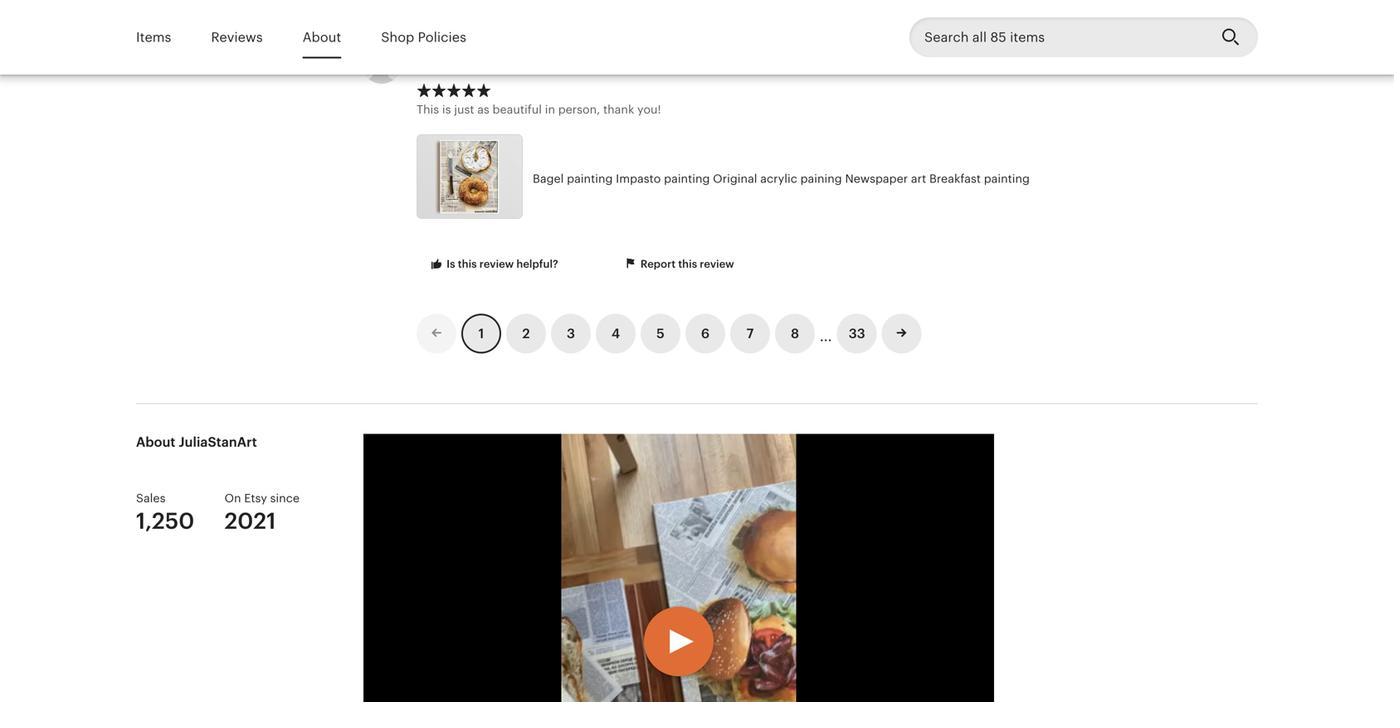 Task type: vqa. For each thing, say whether or not it's contained in the screenshot.
19.95's Free
no



Task type: locate. For each thing, give the bounding box(es) containing it.
this is just as beautiful in person, thank you!
[[417, 103, 661, 116]]

0 horizontal spatial painting
[[567, 172, 613, 185]]

about juliastanart
[[136, 435, 257, 450]]

art
[[911, 172, 926, 185]]

1 review from the left
[[479, 258, 514, 270]]

reviews link
[[211, 18, 263, 57]]

…
[[820, 321, 832, 346]]

1 horizontal spatial review
[[700, 258, 734, 270]]

etsy
[[244, 492, 267, 505]]

bagel painting impasto painting original acrylic paining newspaper art breakfast painting
[[533, 172, 1030, 185]]

1 vertical spatial about
[[136, 435, 175, 450]]

0 horizontal spatial this
[[458, 258, 477, 270]]

6
[[701, 326, 710, 341]]

2 horizontal spatial painting
[[984, 172, 1030, 185]]

helpful?
[[516, 258, 558, 270]]

about
[[303, 30, 341, 45], [136, 435, 175, 450]]

4 link
[[596, 314, 636, 354]]

about up sales
[[136, 435, 175, 450]]

1 horizontal spatial this
[[678, 258, 697, 270]]

this right is
[[458, 258, 477, 270]]

1 painting from the left
[[567, 172, 613, 185]]

2 review from the left
[[700, 258, 734, 270]]

0 horizontal spatial about
[[136, 435, 175, 450]]

painting left original
[[664, 172, 710, 185]]

2 this from the left
[[678, 258, 697, 270]]

is
[[447, 258, 455, 270]]

1 horizontal spatial about
[[303, 30, 341, 45]]

about for about juliastanart
[[136, 435, 175, 450]]

about for about
[[303, 30, 341, 45]]

items link
[[136, 18, 171, 57]]

review right report
[[700, 258, 734, 270]]

is
[[442, 103, 451, 116]]

in
[[545, 103, 555, 116]]

person,
[[558, 103, 600, 116]]

you!
[[637, 103, 661, 116]]

since
[[270, 492, 300, 505]]

review left the helpful?
[[479, 258, 514, 270]]

painting right bagel
[[567, 172, 613, 185]]

this right report
[[678, 258, 697, 270]]

shop
[[381, 30, 414, 45]]

5 link
[[641, 314, 680, 354]]

policies
[[418, 30, 466, 45]]

report this review button
[[611, 249, 747, 280]]

1 horizontal spatial painting
[[664, 172, 710, 185]]

review
[[479, 258, 514, 270], [700, 258, 734, 270]]

painting
[[567, 172, 613, 185], [664, 172, 710, 185], [984, 172, 1030, 185]]

2
[[522, 326, 530, 341]]

5
[[657, 326, 665, 341]]

shop policies
[[381, 30, 466, 45]]

0 vertical spatial about
[[303, 30, 341, 45]]

this
[[458, 258, 477, 270], [678, 258, 697, 270]]

3 painting from the left
[[984, 172, 1030, 185]]

about left shop on the top of the page
[[303, 30, 341, 45]]

impasto
[[616, 172, 661, 185]]

6 link
[[685, 314, 725, 354]]

2 painting from the left
[[664, 172, 710, 185]]

newspaper
[[845, 172, 908, 185]]

painting right breakfast
[[984, 172, 1030, 185]]

review for report this review
[[700, 258, 734, 270]]

1 this from the left
[[458, 258, 477, 270]]

3 link
[[551, 314, 591, 354]]

7 link
[[730, 314, 770, 354]]

just
[[454, 103, 474, 116]]

2021
[[224, 509, 276, 534]]

0 horizontal spatial review
[[479, 258, 514, 270]]

on
[[224, 492, 241, 505]]

reviews
[[211, 30, 263, 45]]



Task type: describe. For each thing, give the bounding box(es) containing it.
sales
[[136, 492, 166, 505]]

bagel
[[533, 172, 564, 185]]

this
[[417, 103, 439, 116]]

4
[[611, 326, 620, 341]]

review for is this review helpful?
[[479, 258, 514, 270]]

paining
[[800, 172, 842, 185]]

about link
[[303, 18, 341, 57]]

breakfast
[[929, 172, 981, 185]]

Search all 85 items text field
[[909, 17, 1208, 57]]

original
[[713, 172, 757, 185]]

items
[[136, 30, 171, 45]]

shop policies link
[[381, 18, 466, 57]]

is this review helpful?
[[444, 258, 558, 270]]

1 link
[[461, 314, 501, 354]]

3
[[567, 326, 575, 341]]

7
[[747, 326, 754, 341]]

acrylic
[[760, 172, 797, 185]]

thank
[[603, 103, 634, 116]]

report
[[641, 258, 676, 270]]

33 link
[[837, 314, 877, 354]]

8 link
[[775, 314, 815, 354]]

sales 1,250
[[136, 492, 195, 534]]

juliastanart
[[179, 435, 257, 450]]

8
[[791, 326, 799, 341]]

beautiful
[[493, 103, 542, 116]]

on etsy since 2021
[[224, 492, 300, 534]]

is this review helpful? button
[[417, 249, 571, 280]]

1
[[478, 326, 484, 341]]

2 link
[[506, 314, 546, 354]]

33
[[849, 326, 865, 341]]

report this review
[[638, 258, 734, 270]]

bagel painting impasto painting original acrylic paining newspaper art breakfast painting link
[[417, 135, 1072, 223]]

1,250
[[136, 509, 195, 534]]

as
[[477, 103, 489, 116]]

this for is
[[458, 258, 477, 270]]

this for report
[[678, 258, 697, 270]]



